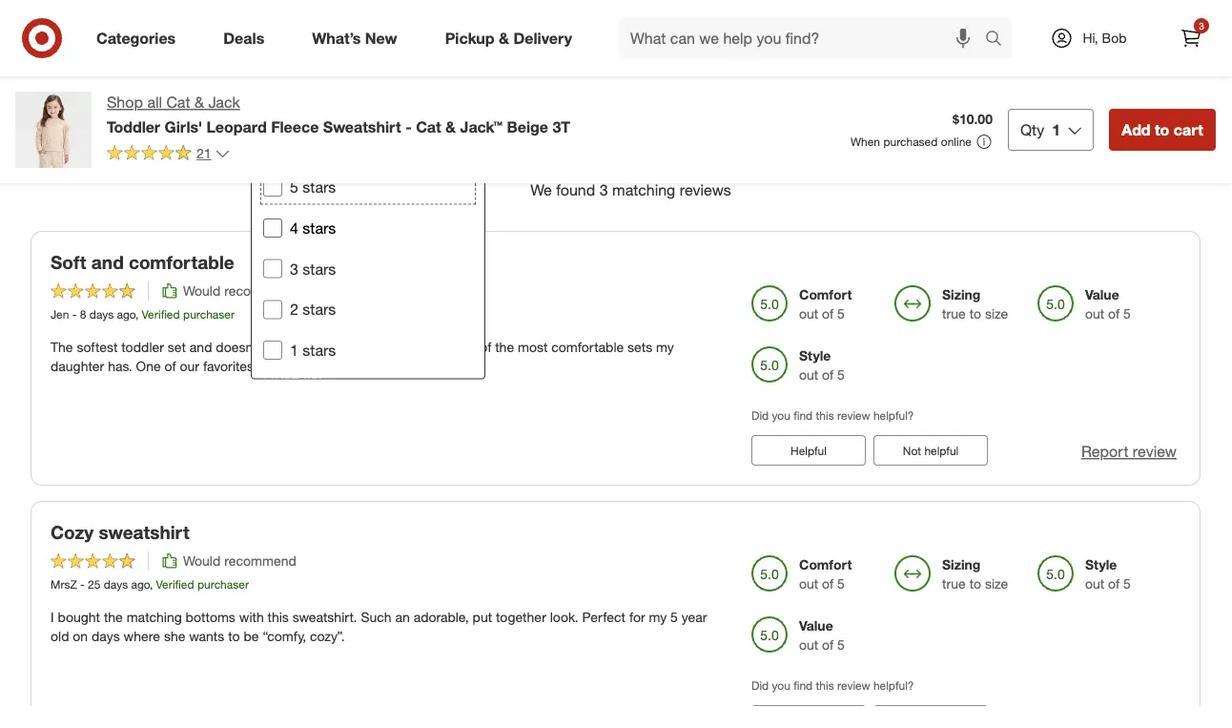 Task type: describe. For each thing, give the bounding box(es) containing it.
stars for 3 stars
[[303, 259, 336, 278]]

size for soft and comfortable
[[986, 305, 1009, 322]]

the
[[51, 339, 73, 356]]

stars for 5 stars
[[303, 177, 336, 196]]

together
[[496, 609, 547, 625]]

0 vertical spatial &
[[499, 29, 510, 47]]

matching for reviews
[[613, 180, 676, 199]]

write a review
[[578, 36, 654, 50]]

categories
[[96, 29, 176, 47]]

beige
[[507, 117, 549, 136]]

an
[[395, 609, 410, 625]]

0 vertical spatial cat
[[167, 93, 190, 112]]

2 stars
[[290, 300, 336, 319]]

2 vertical spatial this
[[816, 678, 835, 693]]

3 stars checkbox
[[263, 259, 282, 278]]

2 helpful? from the top
[[874, 678, 915, 693]]

jack
[[208, 93, 240, 112]]

verified for soft and comfortable
[[142, 307, 180, 322]]

2 find from the top
[[794, 678, 813, 693]]

5 stars
[[290, 177, 336, 196]]

found
[[556, 180, 596, 199]]

days inside i bought the matching bottoms with this sweatshirt. such an adorable, put together look. perfect for my 5 year old on days where she wants to be "comfy, cozy".
[[92, 628, 120, 645]]

1 you from the top
[[773, 408, 791, 423]]

1 vertical spatial value
[[800, 617, 834, 634]]

4
[[290, 218, 299, 237]]

2 vertical spatial &
[[446, 117, 456, 136]]

delivery
[[514, 29, 573, 47]]

on
[[73, 628, 88, 645]]

$10.00
[[953, 111, 993, 128]]

5 stars checkbox
[[263, 177, 282, 196]]

when
[[851, 135, 881, 149]]

adorable,
[[414, 609, 469, 625]]

i bought the matching bottoms with this sweatshirt. such an adorable, put together look. perfect for my 5 year old on days where she wants to be "comfy, cozy".
[[51, 609, 707, 645]]

add
[[1122, 120, 1151, 139]]

cart
[[1175, 120, 1204, 139]]

doesn't
[[216, 339, 260, 356]]

what's
[[312, 29, 361, 47]]

8
[[80, 307, 86, 322]]

daughter
[[51, 358, 104, 375]]

comfort for cozy sweatshirt
[[800, 556, 853, 573]]

qty 1
[[1021, 120, 1061, 139]]

after
[[328, 339, 356, 356]]

bottoms
[[186, 609, 236, 625]]

1 stars
[[290, 341, 336, 360]]

1 did from the top
[[752, 408, 769, 423]]

mrsz - 25 days ago , verified purchaser
[[51, 577, 249, 591]]

this inside i bought the matching bottoms with this sweatshirt. such an adorable, put together look. perfect for my 5 year old on days where she wants to be "comfy, cozy".
[[268, 609, 289, 625]]

our
[[180, 358, 199, 375]]

sizing true to size for cozy sweatshirt
[[943, 556, 1009, 592]]

0 vertical spatial this
[[816, 408, 835, 423]]

1 vertical spatial &
[[195, 93, 204, 112]]

jen - 8 days ago , verified purchaser
[[51, 307, 235, 322]]

for
[[630, 609, 646, 625]]

4 stars
[[290, 218, 336, 237]]

purchased
[[884, 135, 938, 149]]

by
[[315, 114, 332, 132]]

Verified purchases checkbox
[[1048, 112, 1068, 131]]

1 horizontal spatial style out of 5
[[1086, 556, 1132, 592]]

ago for sweatshirt
[[131, 577, 150, 591]]

has.
[[108, 358, 132, 375]]

sweatshirt.
[[293, 609, 357, 625]]

review inside button
[[619, 36, 654, 50]]

recommend for cozy sweatshirt
[[224, 552, 297, 569]]

cozy".
[[310, 628, 345, 645]]

2 stars checkbox
[[263, 300, 282, 319]]

such
[[361, 609, 392, 625]]

0 vertical spatial value out of 5
[[1086, 286, 1132, 322]]

leopard
[[207, 117, 267, 136]]

2
[[290, 300, 299, 319]]

3 for 3
[[1200, 20, 1205, 31]]

25
[[88, 577, 101, 591]]

mrsz
[[51, 577, 77, 591]]

1 did you find this review helpful? from the top
[[752, 408, 915, 423]]

report
[[1082, 442, 1129, 461]]

probably
[[397, 339, 450, 356]]

sizing true to size for soft and comfortable
[[943, 286, 1009, 322]]

1 vertical spatial 1
[[290, 341, 299, 360]]

ratings
[[357, 114, 407, 132]]

girls'
[[165, 117, 202, 136]]

favorites
[[203, 358, 254, 375]]

0 vertical spatial verified
[[1075, 112, 1126, 131]]

when purchased online
[[851, 135, 972, 149]]

new
[[365, 29, 398, 47]]

toddler
[[107, 117, 160, 136]]

review inside 'button'
[[1134, 442, 1178, 461]]

0 vertical spatial and
[[91, 251, 124, 273]]

hi,
[[1084, 30, 1099, 46]]

she
[[164, 628, 186, 645]]

2 did from the top
[[752, 678, 769, 693]]

cozy sweatshirt
[[51, 521, 190, 543]]

purchases
[[1130, 112, 1201, 131]]

purchaser for soft and comfortable
[[183, 307, 235, 322]]

all inside shop all cat & jack toddler girls' leopard fleece sweatshirt - cat & jack™ beige 3t
[[147, 93, 162, 112]]

wash.
[[360, 339, 394, 356]]

3 stars
[[290, 259, 336, 278]]

toddler
[[121, 339, 164, 356]]

sweatshirt
[[99, 521, 190, 543]]

to inside i bought the matching bottoms with this sweatshirt. such an adorable, put together look. perfect for my 5 year old on days where she wants to be "comfy, cozy".
[[228, 628, 240, 645]]

verified purchases
[[1075, 112, 1201, 131]]

deals
[[224, 29, 265, 47]]

set
[[168, 339, 186, 356]]

ago for and
[[117, 307, 135, 322]]

search button
[[977, 17, 1023, 63]]

add to cart
[[1122, 120, 1204, 139]]

"comfy,
[[263, 628, 306, 645]]

jen
[[51, 307, 69, 322]]

stars for 2 stars
[[303, 300, 336, 319]]

report review
[[1082, 442, 1178, 461]]

comfort for soft and comfortable
[[800, 286, 853, 303]]

i
[[51, 609, 54, 625]]

1 vertical spatial style
[[1086, 556, 1118, 573]]

image of toddler girls' leopard fleece sweatshirt - cat & jack™ beige 3t image
[[15, 92, 92, 168]]

0 vertical spatial value
[[1086, 286, 1120, 303]]

shop
[[107, 93, 143, 112]]

reviews
[[680, 180, 732, 199]]

1 find from the top
[[794, 408, 813, 423]]

1 helpful? from the top
[[874, 408, 915, 423]]

put
[[473, 609, 493, 625]]

be
[[244, 628, 259, 645]]

pickup & delivery link
[[429, 17, 596, 59]]

jack™
[[460, 117, 503, 136]]

bought
[[58, 609, 100, 625]]

one
[[136, 358, 161, 375]]



Task type: locate. For each thing, give the bounding box(es) containing it.
the left most
[[495, 339, 514, 356]]

old
[[51, 628, 69, 645]]

and
[[91, 251, 124, 273], [190, 339, 212, 356]]

1
[[1053, 120, 1061, 139], [290, 341, 299, 360]]

0 horizontal spatial the
[[104, 609, 123, 625]]

0 horizontal spatial 3
[[290, 259, 299, 278]]

comfortable inside "the softest toddler set and doesn't fade wash after wash. probably one of the most comfortable sets my daughter has. one of our favorites"
[[552, 339, 624, 356]]

1 vertical spatial comfort
[[800, 556, 853, 573]]

recommend up with
[[224, 552, 297, 569]]

look.
[[550, 609, 579, 625]]

stars for 1 stars
[[303, 341, 336, 360]]

1 vertical spatial size
[[986, 575, 1009, 592]]

3t
[[553, 117, 571, 136]]

1 horizontal spatial comfortable
[[552, 339, 624, 356]]

, up "where"
[[150, 577, 153, 591]]

soft and comfortable
[[51, 251, 234, 273]]

report review button
[[1082, 441, 1178, 463]]

1 recommend from the top
[[224, 282, 297, 299]]

2 vertical spatial verified
[[156, 577, 194, 591]]

not helpful button
[[874, 435, 989, 466]]

would for soft and comfortable
[[183, 282, 221, 299]]

where
[[124, 628, 160, 645]]

size for cozy sweatshirt
[[986, 575, 1009, 592]]

my right sets
[[657, 339, 674, 356]]

2 vertical spatial -
[[80, 577, 85, 591]]

days for sweatshirt
[[104, 577, 128, 591]]

true for soft and comfortable
[[943, 305, 966, 322]]

0 vertical spatial would recommend
[[183, 282, 297, 299]]

1 vertical spatial value out of 5
[[800, 617, 845, 653]]

sizing for cozy sweatshirt
[[943, 556, 981, 573]]

3 right 3 stars checkbox
[[290, 259, 299, 278]]

and up our
[[190, 339, 212, 356]]

did
[[752, 408, 769, 423], [752, 678, 769, 693]]

categories link
[[80, 17, 200, 59]]

0 horizontal spatial value out of 5
[[800, 617, 845, 653]]

with
[[239, 609, 264, 625]]

1 horizontal spatial -
[[80, 577, 85, 591]]

1 vertical spatial comfort out of 5
[[800, 556, 853, 592]]

not
[[903, 443, 922, 458]]

1 vertical spatial recommend
[[224, 552, 297, 569]]

pickup & delivery
[[445, 29, 573, 47]]

1 vertical spatial sizing
[[943, 556, 981, 573]]

0 vertical spatial find
[[794, 408, 813, 423]]

1 sizing from the top
[[943, 286, 981, 303]]

0 vertical spatial did
[[752, 408, 769, 423]]

0 vertical spatial did you find this review helpful?
[[752, 408, 915, 423]]

0 vertical spatial ago
[[117, 307, 135, 322]]

1 vertical spatial find
[[794, 678, 813, 693]]

1 vertical spatial purchaser
[[198, 577, 249, 591]]

what's new link
[[296, 17, 421, 59]]

most
[[518, 339, 548, 356]]

sets
[[628, 339, 653, 356]]

1 vertical spatial would
[[183, 552, 221, 569]]

, up toddler on the left
[[135, 307, 139, 322]]

stars down 4 stars
[[303, 259, 336, 278]]

my inside i bought the matching bottoms with this sweatshirt. such an adorable, put together look. perfect for my 5 year old on days where she wants to be "comfy, cozy".
[[649, 609, 667, 625]]

1 horizontal spatial cat
[[416, 117, 441, 136]]

filter
[[282, 114, 311, 132]]

0 vertical spatial style out of 5
[[800, 347, 845, 383]]

1 vertical spatial sizing true to size
[[943, 556, 1009, 592]]

my right for
[[649, 609, 667, 625]]

all right by
[[336, 114, 352, 132]]

matching left reviews
[[613, 180, 676, 199]]

1 would from the top
[[183, 282, 221, 299]]

0 vertical spatial comfort
[[800, 286, 853, 303]]

helpful
[[791, 443, 827, 458]]

the
[[495, 339, 514, 356], [104, 609, 123, 625]]

3 right bob
[[1200, 20, 1205, 31]]

we
[[531, 180, 552, 199]]

1 horizontal spatial 1
[[1053, 120, 1061, 139]]

0 vertical spatial all
[[147, 93, 162, 112]]

comfortable up jen - 8 days ago , verified purchaser
[[129, 251, 234, 273]]

- for soft and comfortable
[[72, 307, 77, 322]]

5 inside i bought the matching bottoms with this sweatshirt. such an adorable, put together look. perfect for my 5 year old on days where she wants to be "comfy, cozy".
[[671, 609, 678, 625]]

days for and
[[89, 307, 114, 322]]

write
[[578, 36, 606, 50]]

cat up girls'
[[167, 93, 190, 112]]

would recommend up 2 stars checkbox at top left
[[183, 282, 297, 299]]

1 vertical spatial days
[[104, 577, 128, 591]]

one
[[454, 339, 476, 356]]

& left jack on the top of page
[[195, 93, 204, 112]]

ago up toddler on the left
[[117, 307, 135, 322]]

2 vertical spatial 3
[[290, 259, 299, 278]]

2 horizontal spatial 3
[[1200, 20, 1205, 31]]

0 horizontal spatial comfortable
[[129, 251, 234, 273]]

pickup
[[445, 29, 495, 47]]

5
[[290, 177, 299, 196], [838, 305, 845, 322], [1124, 305, 1132, 322], [838, 366, 845, 383], [838, 575, 845, 592], [1124, 575, 1132, 592], [671, 609, 678, 625], [838, 636, 845, 653]]

0 vertical spatial days
[[89, 307, 114, 322]]

21
[[197, 145, 211, 162]]

1 vertical spatial you
[[773, 678, 791, 693]]

2 sizing true to size from the top
[[943, 556, 1009, 592]]

2 true from the top
[[943, 575, 966, 592]]

0 vertical spatial comfort out of 5
[[800, 286, 853, 322]]

would for cozy sweatshirt
[[183, 552, 221, 569]]

0 horizontal spatial matching
[[127, 609, 182, 625]]

would recommend up with
[[183, 552, 297, 569]]

2 stars from the top
[[303, 218, 336, 237]]

1 vertical spatial ago
[[131, 577, 150, 591]]

days right on
[[92, 628, 120, 645]]

1 vertical spatial matching
[[127, 609, 182, 625]]

search
[[977, 31, 1023, 49]]

purchaser for cozy sweatshirt
[[198, 577, 249, 591]]

days right 25
[[104, 577, 128, 591]]

2 vertical spatial days
[[92, 628, 120, 645]]

1 vertical spatial true
[[943, 575, 966, 592]]

1 size from the top
[[986, 305, 1009, 322]]

2 size from the top
[[986, 575, 1009, 592]]

1 right the fade
[[290, 341, 299, 360]]

0 vertical spatial size
[[986, 305, 1009, 322]]

stars right 2
[[303, 300, 336, 319]]

bob
[[1103, 30, 1128, 46]]

value out of 5
[[1086, 286, 1132, 322], [800, 617, 845, 653]]

0 vertical spatial sizing true to size
[[943, 286, 1009, 322]]

year
[[682, 609, 707, 625]]

sizing true to size
[[943, 286, 1009, 322], [943, 556, 1009, 592]]

0 vertical spatial style
[[800, 347, 832, 364]]

1 vertical spatial would recommend
[[183, 552, 297, 569]]

- left 25
[[80, 577, 85, 591]]

stars up 4 stars
[[303, 177, 336, 196]]

3 right found
[[600, 180, 608, 199]]

1 vertical spatial comfortable
[[552, 339, 624, 356]]

2 would recommend from the top
[[183, 552, 297, 569]]

0 horizontal spatial cat
[[167, 93, 190, 112]]

style out of 5
[[800, 347, 845, 383], [1086, 556, 1132, 592]]

true for cozy sweatshirt
[[943, 575, 966, 592]]

fade
[[263, 339, 290, 356]]

verified up set
[[142, 307, 180, 322]]

, for and
[[135, 307, 139, 322]]

0 vertical spatial helpful?
[[874, 408, 915, 423]]

1 stars from the top
[[303, 177, 336, 196]]

1 vertical spatial did you find this review helpful?
[[752, 678, 915, 693]]

1 horizontal spatial value out of 5
[[1086, 286, 1132, 322]]

wants
[[189, 628, 225, 645]]

0 horizontal spatial value
[[800, 617, 834, 634]]

cat right ratings
[[416, 117, 441, 136]]

- right sweatshirt
[[406, 117, 412, 136]]

would up bottoms
[[183, 552, 221, 569]]

purchaser up doesn't on the left of the page
[[183, 307, 235, 322]]

0 vertical spatial my
[[657, 339, 674, 356]]

5 stars from the top
[[303, 341, 336, 360]]

comfort out of 5 for soft and comfortable
[[800, 286, 853, 322]]

my inside "the softest toddler set and doesn't fade wash after wash. probably one of the most comfortable sets my daughter has. one of our favorites"
[[657, 339, 674, 356]]

verified right verified purchases option
[[1075, 112, 1126, 131]]

purchaser up bottoms
[[198, 577, 249, 591]]

0 vertical spatial 1
[[1053, 120, 1061, 139]]

2 you from the top
[[773, 678, 791, 693]]

sizing for soft and comfortable
[[943, 286, 981, 303]]

2 horizontal spatial &
[[499, 29, 510, 47]]

- for cozy sweatshirt
[[80, 577, 85, 591]]

stars right the 4 at the top of page
[[303, 218, 336, 237]]

sweatshirt
[[323, 117, 402, 136]]

and inside "the softest toddler set and doesn't fade wash after wash. probably one of the most comfortable sets my daughter has. one of our favorites"
[[190, 339, 212, 356]]

2 horizontal spatial -
[[406, 117, 412, 136]]

recommend
[[224, 282, 297, 299], [224, 552, 297, 569]]

0 vertical spatial matching
[[613, 180, 676, 199]]

1 horizontal spatial 3
[[600, 180, 608, 199]]

comfortable left sets
[[552, 339, 624, 356]]

0 horizontal spatial style
[[800, 347, 832, 364]]

purchaser
[[183, 307, 235, 322], [198, 577, 249, 591]]

0 vertical spatial you
[[773, 408, 791, 423]]

1 vertical spatial style out of 5
[[1086, 556, 1132, 592]]

softest
[[77, 339, 118, 356]]

3 stars from the top
[[303, 259, 336, 278]]

filter by all ratings
[[282, 114, 407, 132]]

stars for 4 stars
[[303, 218, 336, 237]]

stars down 2 stars
[[303, 341, 336, 360]]

0 vertical spatial -
[[406, 117, 412, 136]]

verified up bottoms
[[156, 577, 194, 591]]

what's new
[[312, 29, 398, 47]]

matching up "where"
[[127, 609, 182, 625]]

1 stars checkbox
[[263, 341, 282, 360]]

0 horizontal spatial style out of 5
[[800, 347, 845, 383]]

1 true from the top
[[943, 305, 966, 322]]

1 vertical spatial did
[[752, 678, 769, 693]]

3 for 3 stars
[[290, 259, 299, 278]]

- left 8
[[72, 307, 77, 322]]

of
[[823, 305, 834, 322], [1109, 305, 1121, 322], [480, 339, 492, 356], [165, 358, 176, 375], [823, 366, 834, 383], [823, 575, 834, 592], [1109, 575, 1121, 592], [823, 636, 834, 653]]

1 vertical spatial this
[[268, 609, 289, 625]]

the softest toddler set and doesn't fade wash after wash. probably one of the most comfortable sets my daughter has. one of our favorites
[[51, 339, 674, 375]]

1 vertical spatial all
[[336, 114, 352, 132]]

helpful button
[[752, 435, 866, 466]]

1 horizontal spatial the
[[495, 339, 514, 356]]

1 vertical spatial and
[[190, 339, 212, 356]]

recommend for soft and comfortable
[[224, 282, 297, 299]]

this
[[816, 408, 835, 423], [268, 609, 289, 625], [816, 678, 835, 693]]

all
[[147, 93, 162, 112], [336, 114, 352, 132]]

1 horizontal spatial and
[[190, 339, 212, 356]]

& right 'pickup'
[[499, 29, 510, 47]]

a
[[609, 36, 616, 50]]

2 would from the top
[[183, 552, 221, 569]]

2 did you find this review helpful? from the top
[[752, 678, 915, 693]]

1 comfort from the top
[[800, 286, 853, 303]]

0 vertical spatial would
[[183, 282, 221, 299]]

0 vertical spatial true
[[943, 305, 966, 322]]

0 horizontal spatial ,
[[135, 307, 139, 322]]

did you find this review helpful?
[[752, 408, 915, 423], [752, 678, 915, 693]]

cozy
[[51, 521, 94, 543]]

would recommend for cozy sweatshirt
[[183, 552, 297, 569]]

matching inside i bought the matching bottoms with this sweatshirt. such an adorable, put together look. perfect for my 5 year old on days where she wants to be "comfy, cozy".
[[127, 609, 182, 625]]

wash
[[293, 339, 324, 356]]

1 sizing true to size from the top
[[943, 286, 1009, 322]]

0 vertical spatial comfortable
[[129, 251, 234, 273]]

1 vertical spatial my
[[649, 609, 667, 625]]

0 horizontal spatial all
[[147, 93, 162, 112]]

0 horizontal spatial and
[[91, 251, 124, 273]]

1 vertical spatial 3
[[600, 180, 608, 199]]

1 vertical spatial verified
[[142, 307, 180, 322]]

4 stars checkbox
[[263, 218, 282, 237]]

1 would recommend from the top
[[183, 282, 297, 299]]

1 horizontal spatial matching
[[613, 180, 676, 199]]

1 horizontal spatial style
[[1086, 556, 1118, 573]]

comfort out of 5 for cozy sweatshirt
[[800, 556, 853, 592]]

What can we help you find? suggestions appear below search field
[[619, 17, 991, 59]]

qty
[[1021, 120, 1045, 139]]

2 comfort out of 5 from the top
[[800, 556, 853, 592]]

days right 8
[[89, 307, 114, 322]]

matching for bottoms
[[127, 609, 182, 625]]

1 horizontal spatial value
[[1086, 286, 1120, 303]]

1 vertical spatial -
[[72, 307, 77, 322]]

true
[[943, 305, 966, 322], [943, 575, 966, 592]]

2 sizing from the top
[[943, 556, 981, 573]]

- inside shop all cat & jack toddler girls' leopard fleece sweatshirt - cat & jack™ beige 3t
[[406, 117, 412, 136]]

0 vertical spatial recommend
[[224, 282, 297, 299]]

3 link
[[1171, 17, 1213, 59]]

21 link
[[107, 144, 231, 166]]

1 comfort out of 5 from the top
[[800, 286, 853, 322]]

2 comfort from the top
[[800, 556, 853, 573]]

,
[[135, 307, 139, 322], [150, 577, 153, 591]]

shop all cat & jack toddler girls' leopard fleece sweatshirt - cat & jack™ beige 3t
[[107, 93, 571, 136]]

days
[[89, 307, 114, 322], [104, 577, 128, 591], [92, 628, 120, 645]]

1 vertical spatial the
[[104, 609, 123, 625]]

3
[[1200, 20, 1205, 31], [600, 180, 608, 199], [290, 259, 299, 278]]

0 vertical spatial sizing
[[943, 286, 981, 303]]

ago right 25
[[131, 577, 150, 591]]

0 horizontal spatial &
[[195, 93, 204, 112]]

helpful
[[925, 443, 959, 458]]

and right the soft
[[91, 251, 124, 273]]

1 horizontal spatial ,
[[150, 577, 153, 591]]

the inside "the softest toddler set and doesn't fade wash after wash. probably one of the most comfortable sets my daughter has. one of our favorites"
[[495, 339, 514, 356]]

online
[[942, 135, 972, 149]]

verified for cozy sweatshirt
[[156, 577, 194, 591]]

1 vertical spatial cat
[[416, 117, 441, 136]]

0 vertical spatial ,
[[135, 307, 139, 322]]

1 right qty
[[1053, 120, 1061, 139]]

2 recommend from the top
[[224, 552, 297, 569]]

all right shop at the top left
[[147, 93, 162, 112]]

the right bought
[[104, 609, 123, 625]]

1 horizontal spatial all
[[336, 114, 352, 132]]

to inside button
[[1156, 120, 1170, 139]]

recommend up 2 stars checkbox at top left
[[224, 282, 297, 299]]

, for sweatshirt
[[150, 577, 153, 591]]

the inside i bought the matching bottoms with this sweatshirt. such an adorable, put together look. perfect for my 5 year old on days where she wants to be "comfy, cozy".
[[104, 609, 123, 625]]

& left jack™
[[446, 117, 456, 136]]

0 vertical spatial 3
[[1200, 20, 1205, 31]]

would up set
[[183, 282, 221, 299]]

0 horizontal spatial 1
[[290, 341, 299, 360]]

4 stars from the top
[[303, 300, 336, 319]]

would recommend for soft and comfortable
[[183, 282, 297, 299]]



Task type: vqa. For each thing, say whether or not it's contained in the screenshot.
filters in dialog
no



